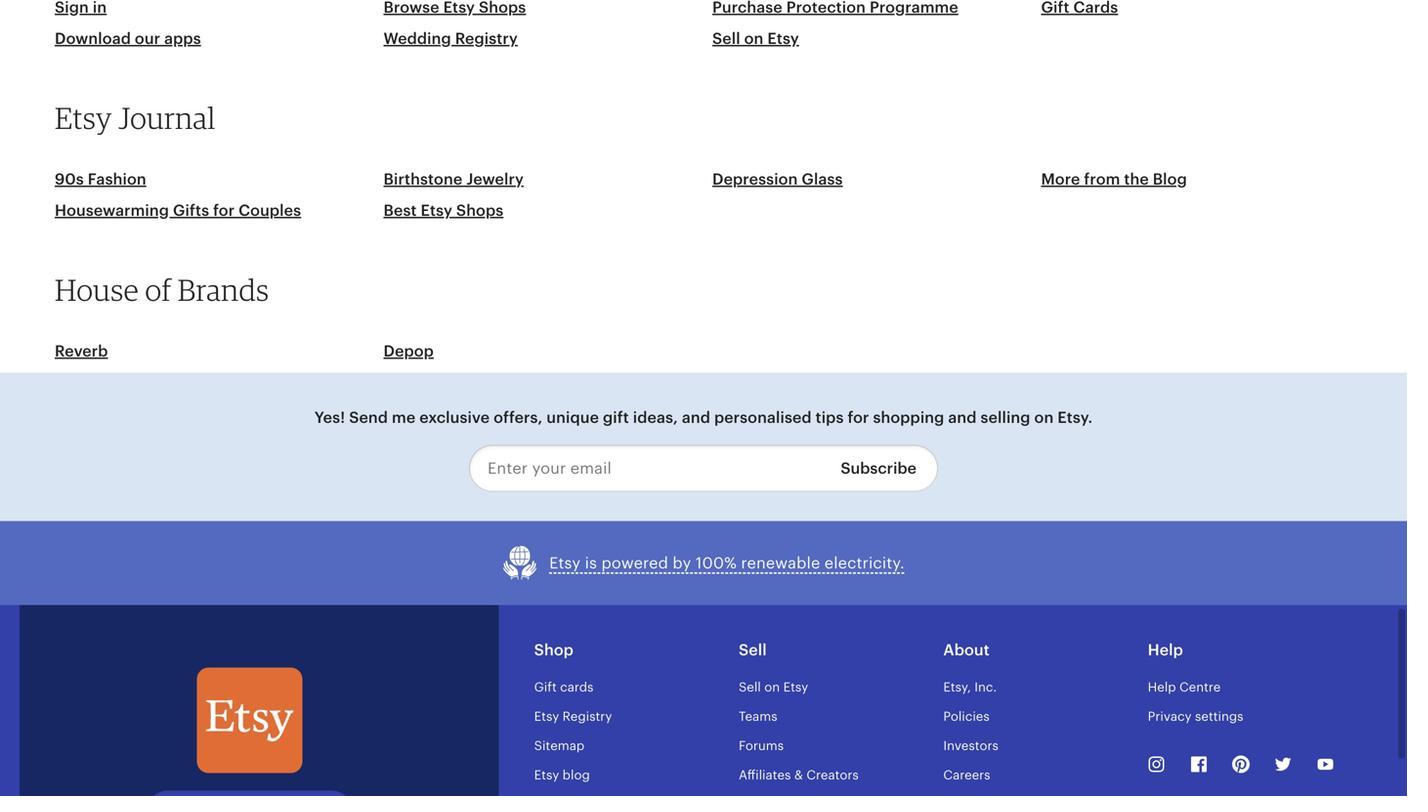 Task type: locate. For each thing, give the bounding box(es) containing it.
creators
[[807, 768, 859, 783]]

cards
[[560, 680, 594, 695]]

house
[[55, 272, 139, 308]]

etsy journal
[[55, 100, 216, 136]]

1 vertical spatial sell on etsy
[[739, 680, 808, 695]]

affiliates
[[739, 768, 791, 783]]

1 vertical spatial for
[[848, 409, 869, 427]]

birthstone
[[384, 170, 463, 188]]

glass
[[802, 170, 843, 188]]

0 horizontal spatial on
[[744, 30, 764, 47]]

for right tips
[[848, 409, 869, 427]]

etsy blog
[[534, 768, 590, 783]]

2 and from the left
[[948, 409, 977, 427]]

etsy
[[768, 30, 799, 47], [55, 100, 112, 136], [421, 202, 452, 219], [549, 555, 581, 572], [783, 680, 808, 695], [534, 710, 559, 724], [534, 768, 559, 783]]

powered
[[602, 555, 668, 572]]

from
[[1084, 170, 1120, 188]]

depop link
[[384, 343, 434, 360]]

brands
[[177, 272, 269, 308]]

investors link
[[943, 739, 999, 754]]

teams link
[[739, 710, 778, 724]]

about
[[943, 642, 990, 659]]

shop
[[534, 642, 574, 659]]

help centre link
[[1148, 680, 1221, 695]]

sell on etsy
[[712, 30, 799, 47], [739, 680, 808, 695]]

download our apps link
[[55, 30, 201, 47]]

download
[[55, 30, 131, 47]]

2 horizontal spatial on
[[1034, 409, 1054, 427]]

etsy, inc. link
[[943, 680, 997, 695]]

for right gifts on the left of page
[[213, 202, 235, 219]]

policies link
[[943, 710, 990, 724]]

forums link
[[739, 739, 784, 754]]

0 vertical spatial on
[[744, 30, 764, 47]]

policies
[[943, 710, 990, 724]]

send
[[349, 409, 388, 427]]

registry down cards
[[563, 710, 612, 724]]

more from the blog link
[[1041, 170, 1187, 188]]

1 vertical spatial on
[[1034, 409, 1054, 427]]

gift
[[534, 680, 557, 695]]

offers,
[[494, 409, 543, 427]]

0 vertical spatial registry
[[455, 30, 518, 47]]

0 horizontal spatial registry
[[455, 30, 518, 47]]

2 vertical spatial on
[[764, 680, 780, 695]]

and left selling
[[948, 409, 977, 427]]

90s fashion
[[55, 170, 146, 188]]

0 vertical spatial sell on etsy link
[[712, 30, 799, 47]]

more from the blog
[[1041, 170, 1187, 188]]

help
[[1148, 642, 1183, 659], [1148, 680, 1176, 695]]

1 horizontal spatial registry
[[563, 710, 612, 724]]

yes! send me exclusive offers, unique gift ideas, and personalised tips for shopping and selling on etsy.
[[314, 409, 1093, 427]]

tips
[[816, 409, 844, 427]]

etsy,
[[943, 680, 971, 695]]

more
[[1041, 170, 1080, 188]]

1 horizontal spatial and
[[948, 409, 977, 427]]

2 help from the top
[[1148, 680, 1176, 695]]

teams
[[739, 710, 778, 724]]

1 vertical spatial sell
[[739, 642, 767, 659]]

registry for etsy registry
[[563, 710, 612, 724]]

subscribe
[[841, 460, 917, 477]]

ideas,
[[633, 409, 678, 427]]

and right ideas,
[[682, 409, 710, 427]]

help up privacy
[[1148, 680, 1176, 695]]

electricity.
[[825, 555, 905, 572]]

sitemap link
[[534, 739, 585, 754]]

1 vertical spatial help
[[1148, 680, 1176, 695]]

investors
[[943, 739, 999, 754]]

registry for wedding registry
[[455, 30, 518, 47]]

fashion
[[88, 170, 146, 188]]

0 vertical spatial help
[[1148, 642, 1183, 659]]

etsy is powered by 100% renewable electricity.
[[549, 555, 905, 572]]

registry right wedding
[[455, 30, 518, 47]]

best etsy shops link
[[384, 202, 504, 219]]

0 vertical spatial for
[[213, 202, 235, 219]]

on
[[744, 30, 764, 47], [1034, 409, 1054, 427], [764, 680, 780, 695]]

1 help from the top
[[1148, 642, 1183, 659]]

0 vertical spatial sell
[[712, 30, 740, 47]]

help up help centre at bottom right
[[1148, 642, 1183, 659]]

best etsy shops
[[384, 202, 504, 219]]

etsy registry link
[[534, 710, 612, 724]]

depop
[[384, 343, 434, 360]]

etsy registry
[[534, 710, 612, 724]]

0 horizontal spatial for
[[213, 202, 235, 219]]

for
[[213, 202, 235, 219], [848, 409, 869, 427]]

sell on etsy link
[[712, 30, 799, 47], [739, 680, 808, 695]]

90s
[[55, 170, 84, 188]]

housewarming gifts for couples link
[[55, 202, 301, 219]]

and
[[682, 409, 710, 427], [948, 409, 977, 427]]

1 vertical spatial registry
[[563, 710, 612, 724]]

affiliates & creators
[[739, 768, 859, 783]]

1 and from the left
[[682, 409, 710, 427]]

0 horizontal spatial and
[[682, 409, 710, 427]]

forums
[[739, 739, 784, 754]]

wedding
[[384, 30, 451, 47]]

privacy settings
[[1148, 710, 1244, 724]]

exclusive
[[419, 409, 490, 427]]



Task type: vqa. For each thing, say whether or not it's contained in the screenshot.


Task type: describe. For each thing, give the bounding box(es) containing it.
careers link
[[943, 768, 991, 783]]

gift cards
[[534, 680, 594, 695]]

1 horizontal spatial for
[[848, 409, 869, 427]]

&
[[794, 768, 803, 783]]

depression glass
[[712, 170, 843, 188]]

couples
[[239, 202, 301, 219]]

careers
[[943, 768, 991, 783]]

2 vertical spatial sell
[[739, 680, 761, 695]]

etsy.
[[1058, 409, 1093, 427]]

housewarming
[[55, 202, 169, 219]]

best
[[384, 202, 417, 219]]

0 vertical spatial sell on etsy
[[712, 30, 799, 47]]

help for help
[[1148, 642, 1183, 659]]

sitemap
[[534, 739, 585, 754]]

of
[[145, 272, 171, 308]]

etsy blog link
[[534, 768, 590, 783]]

yes!
[[314, 409, 345, 427]]

etsy inside button
[[549, 555, 581, 572]]

Enter your email field
[[469, 445, 826, 492]]

our
[[135, 30, 160, 47]]

apps
[[164, 30, 201, 47]]

blog
[[563, 768, 590, 783]]

journal
[[118, 100, 216, 136]]

gift
[[603, 409, 629, 427]]

inc.
[[975, 680, 997, 695]]

jewelry
[[466, 170, 524, 188]]

depression
[[712, 170, 798, 188]]

1 vertical spatial sell on etsy link
[[739, 680, 808, 695]]

wedding registry link
[[384, 30, 518, 47]]

birthstone jewelry
[[384, 170, 524, 188]]

selling
[[981, 409, 1031, 427]]

privacy
[[1148, 710, 1192, 724]]

blog
[[1153, 170, 1187, 188]]

gifts
[[173, 202, 209, 219]]

me
[[392, 409, 416, 427]]

affiliates & creators link
[[739, 768, 859, 783]]

gift cards link
[[534, 680, 594, 695]]

unique
[[547, 409, 599, 427]]

help for help centre
[[1148, 680, 1176, 695]]

privacy settings link
[[1148, 710, 1244, 724]]

centre
[[1180, 680, 1221, 695]]

subscribe button
[[826, 445, 938, 492]]

etsy is powered by 100% renewable electricity. button
[[502, 545, 905, 582]]

house of brands
[[55, 272, 269, 308]]

the
[[1124, 170, 1149, 188]]

is
[[585, 555, 597, 572]]

shopping
[[873, 409, 945, 427]]

shops
[[456, 202, 504, 219]]

100%
[[696, 555, 737, 572]]

depression glass link
[[712, 170, 843, 188]]

birthstone jewelry link
[[384, 170, 524, 188]]

1 horizontal spatial on
[[764, 680, 780, 695]]

wedding registry
[[384, 30, 518, 47]]

help centre
[[1148, 680, 1221, 695]]

reverb
[[55, 343, 108, 360]]

housewarming gifts for couples
[[55, 202, 301, 219]]

personalised
[[714, 409, 812, 427]]

settings
[[1195, 710, 1244, 724]]

renewable
[[741, 555, 820, 572]]

90s fashion link
[[55, 170, 146, 188]]

reverb link
[[55, 343, 108, 360]]

by
[[673, 555, 691, 572]]



